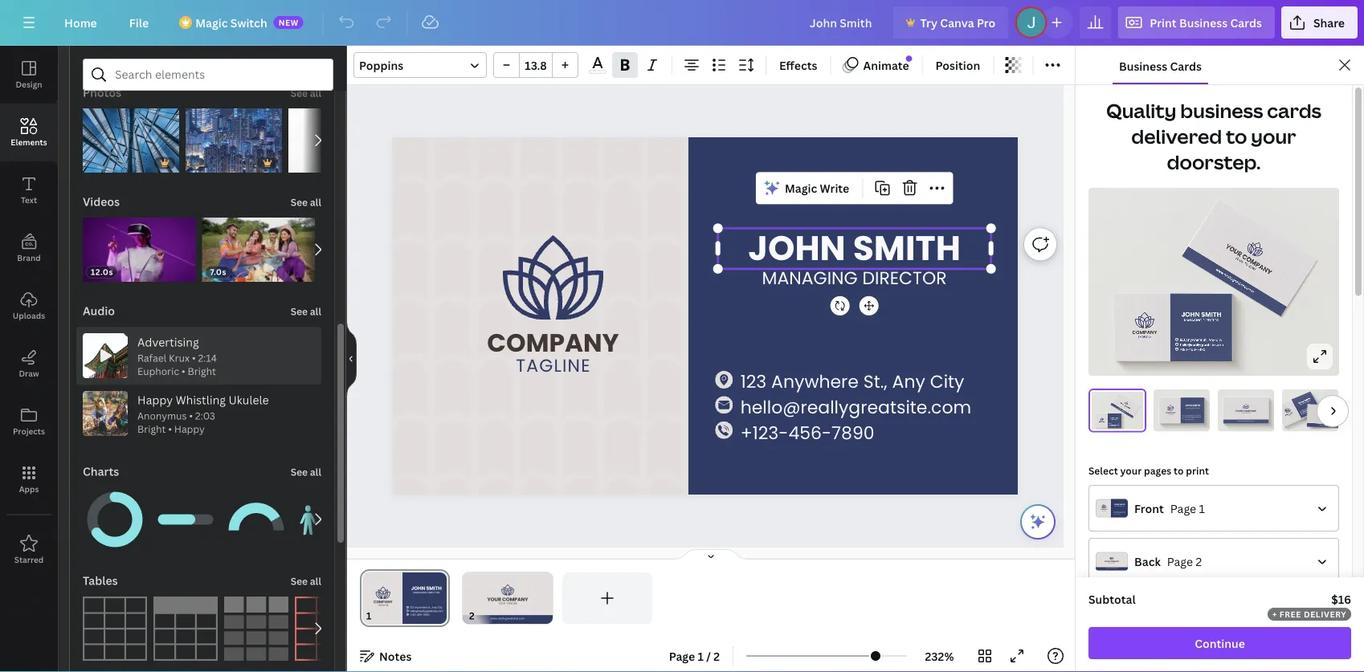 Task type: describe. For each thing, give the bounding box(es) containing it.
456- inside john smith managing director 123 anywhere st., any city hello@reallygreatsite.com +123-456-7890
[[1188, 419, 1191, 420]]

notes button
[[353, 643, 418, 669]]

projects button
[[0, 393, 58, 451]]

2:03
[[195, 409, 215, 422]]

city night image
[[185, 108, 282, 173]]

• down krux
[[182, 365, 185, 378]]

tagline inside your tagline www.reallygreatsite.com
[[1243, 261, 1258, 272]]

bright, happy, 123 seconds element
[[137, 409, 215, 436]]

videos
[[83, 194, 120, 209]]

john inside john smith managing director 123 anywhere st., any city hello@reallygreatsite.com +123-456-7890
[[1185, 404, 1192, 408]]

starred button
[[0, 521, 58, 579]]

1 vertical spatial john smith managing director 123 anywhere st., any city hello@reallygreatsite.com +123-456-7890 company tagline
[[1099, 417, 1120, 427]]

see all button for videos
[[289, 186, 323, 218]]

anywhere inside john smith managing director 123 anywhere st., any city hello@reallygreatsite.com +123-456-7890
[[1187, 415, 1193, 417]]

draw
[[19, 368, 39, 379]]

rafael
[[137, 351, 166, 365]]

poppins button
[[353, 52, 487, 78]]

232% button
[[913, 643, 966, 669]]

audio button
[[81, 295, 117, 327]]

projects
[[13, 426, 45, 437]]

canva assistant image
[[1028, 513, 1048, 532]]

magic write button
[[759, 175, 856, 201]]

2 horizontal spatial company tagline
[[1166, 412, 1175, 415]]

switch
[[230, 15, 267, 30]]

see all for charts
[[291, 466, 321, 479]]

4 add this table to the canvas image from the left
[[295, 597, 359, 661]]

quality
[[1106, 98, 1176, 124]]

advertising rafael krux • 2:14 euphoric • bright
[[137, 335, 217, 378]]

tables
[[83, 573, 118, 588]]

2:14
[[198, 351, 217, 365]]

1 vertical spatial john smith managing director
[[1181, 310, 1221, 323]]

magic write
[[785, 181, 849, 196]]

whistling
[[176, 392, 226, 408]]

delivered
[[1131, 123, 1222, 149]]

see all for audio
[[291, 305, 321, 318]]

elements
[[11, 137, 47, 147]]

page for page 2
[[1167, 554, 1193, 569]]

see all for videos
[[291, 196, 321, 209]]

cards inside dropdown button
[[1230, 15, 1262, 30]]

quality business cards delivered to your doorstep.
[[1106, 98, 1321, 175]]

text button
[[0, 161, 58, 219]]

1 horizontal spatial company tagline
[[1132, 329, 1157, 339]]

1 vertical spatial to
[[1174, 464, 1184, 477]]

company inside 'your company'
[[1240, 252, 1274, 277]]

architecture details modern building glass façade image
[[83, 108, 179, 173]]

• left 2:03
[[189, 409, 193, 422]]

0 horizontal spatial 123 anywhere st., any city hello@reallygreatsite.com +123-456-7890
[[740, 369, 971, 445]]

magic for magic switch
[[195, 15, 228, 30]]

cards
[[1267, 98, 1321, 124]]

see for photos
[[291, 86, 308, 100]]

2 horizontal spatial your company your tagline www.reallygreatsite.com
[[1318, 415, 1337, 427]]

tables button
[[81, 565, 119, 597]]

design
[[16, 79, 42, 90]]

to inside the quality business cards delivered to your doorstep.
[[1226, 123, 1247, 149]]

home
[[64, 15, 97, 30]]

position
[[936, 57, 980, 73]]

file
[[129, 15, 149, 30]]

bright inside happy whistling ukulele anonymus • 2:03 bright • happy
[[137, 423, 166, 436]]

www.reallygreatsite.com inside your tagline www.reallygreatsite.com
[[1215, 267, 1255, 294]]

file button
[[116, 6, 162, 39]]

select your pages to print element
[[1088, 485, 1339, 585]]

#fafaff image
[[589, 70, 606, 74]]

uploads button
[[0, 277, 58, 335]]

business inside print business cards dropdown button
[[1179, 15, 1228, 30]]

white grey smooth waves abstract background image
[[288, 108, 402, 173]]

try
[[920, 15, 937, 30]]

7.0s group
[[202, 208, 315, 282]]

krux
[[169, 351, 190, 365]]

back page 2
[[1134, 554, 1202, 569]]

front
[[1134, 501, 1164, 516]]

see all button for tables
[[289, 565, 323, 597]]

page 1 / 2
[[669, 649, 720, 664]]

brand
[[17, 252, 41, 263]]

your inside 'your company'
[[1224, 242, 1244, 259]]

see for audio
[[291, 305, 308, 318]]

try canva pro
[[920, 15, 996, 30]]

hide image
[[346, 321, 357, 398]]

7890 inside john smith managing director 123 anywhere st., any city hello@reallygreatsite.com +123-456-7890
[[1191, 419, 1194, 420]]

$16
[[1331, 592, 1351, 607]]

/
[[706, 649, 711, 664]]

print business cards button
[[1118, 6, 1275, 39]]

canva
[[940, 15, 974, 30]]

2 inside select your pages to print element
[[1196, 554, 1202, 569]]

charts button
[[81, 455, 121, 488]]

happy whistling ukulele anonymus • 2:03 bright • happy
[[137, 392, 269, 436]]

advertising
[[137, 335, 199, 350]]

share button
[[1281, 6, 1358, 39]]

anonymus
[[137, 409, 187, 422]]

hello@reallygreatsite.com inside 123 anywhere st., any city hello@reallygreatsite.com +123-456-7890
[[1180, 343, 1223, 347]]

uploads
[[13, 310, 45, 321]]

cards inside button
[[1170, 58, 1202, 74]]

print
[[1150, 15, 1177, 30]]

magic for magic write
[[785, 181, 817, 196]]

animate button
[[837, 52, 915, 78]]

page for page 1
[[1170, 501, 1196, 516]]

apps
[[19, 484, 39, 494]]

videos button
[[81, 186, 121, 218]]

1 vertical spatial happy
[[174, 423, 205, 436]]

subtotal
[[1088, 592, 1136, 607]]

#fafaff image
[[589, 70, 606, 74]]

2 inside button
[[714, 649, 720, 664]]

text
[[21, 194, 37, 205]]

Search elements search field
[[115, 59, 301, 90]]

pro
[[977, 15, 996, 30]]

your tagline www.reallygreatsite.com
[[1215, 256, 1258, 294]]

business cards button
[[1113, 46, 1208, 84]]

7.0s
[[210, 267, 226, 278]]

see all button for audio
[[289, 295, 323, 327]]

see for tables
[[291, 575, 308, 588]]

photos
[[83, 85, 121, 100]]

ukulele
[[229, 392, 269, 408]]

232%
[[925, 649, 954, 664]]

see for charts
[[291, 466, 308, 479]]

see all for photos
[[291, 86, 321, 100]]

1 add this table to the canvas image from the left
[[83, 597, 147, 661]]

poppins
[[359, 57, 403, 73]]



Task type: vqa. For each thing, say whether or not it's contained in the screenshot.
THE 456-
yes



Task type: locate. For each thing, give the bounding box(es) containing it.
see for videos
[[291, 196, 308, 209]]

0 horizontal spatial john smith managing director 123 anywhere st., any city hello@reallygreatsite.com +123-456-7890 company tagline
[[1099, 417, 1120, 427]]

2 right back
[[1196, 554, 1202, 569]]

1 horizontal spatial 1
[[1199, 501, 1205, 516]]

2 vertical spatial page
[[669, 649, 695, 664]]

0 horizontal spatial happy
[[137, 392, 173, 408]]

john smith managing director down write
[[748, 224, 961, 291]]

1 horizontal spatial your company your tagline www.reallygreatsite.com
[[1236, 410, 1256, 422]]

4 all from the top
[[310, 466, 321, 479]]

0 vertical spatial john smith managing director
[[748, 224, 961, 291]]

design button
[[0, 46, 58, 104]]

cards
[[1230, 15, 1262, 30], [1170, 58, 1202, 74]]

euphoric, bright, 134 seconds element
[[137, 351, 217, 378]]

2 all from the top
[[310, 196, 321, 209]]

123
[[1180, 338, 1185, 342], [740, 369, 767, 394], [1301, 410, 1303, 412], [1184, 415, 1186, 417], [1110, 424, 1111, 425]]

to right the delivered
[[1226, 123, 1247, 149]]

2 see all from the top
[[291, 196, 321, 209]]

1 horizontal spatial cards
[[1230, 15, 1262, 30]]

magic switch
[[195, 15, 267, 30]]

charts
[[83, 464, 119, 479]]

2 see from the top
[[291, 196, 308, 209]]

1 see from the top
[[291, 86, 308, 100]]

1 vertical spatial your
[[1120, 464, 1142, 477]]

your company
[[1224, 242, 1274, 277]]

bright inside advertising rafael krux • 2:14 euphoric • bright
[[188, 365, 216, 378]]

all for videos
[[310, 196, 321, 209]]

3 see from the top
[[291, 305, 308, 318]]

continue
[[1195, 636, 1245, 651]]

1 horizontal spatial 123 anywhere st., any city hello@reallygreatsite.com +123-456-7890
[[1180, 338, 1223, 352]]

front page 1
[[1134, 501, 1205, 516]]

0 vertical spatial to
[[1226, 123, 1247, 149]]

1 vertical spatial cards
[[1170, 58, 1202, 74]]

managing
[[762, 266, 858, 291], [1184, 318, 1202, 323], [1299, 402, 1306, 406], [1186, 407, 1193, 409], [1111, 419, 1115, 420]]

john smith managing director 123 anywhere st., any city hello@reallygreatsite.com +123-456-7890 company tagline
[[1285, 397, 1316, 417], [1099, 417, 1120, 427]]

1 vertical spatial magic
[[785, 181, 817, 196]]

2
[[1196, 554, 1202, 569], [714, 649, 720, 664]]

cards down print business cards dropdown button
[[1170, 58, 1202, 74]]

select
[[1088, 464, 1118, 477]]

brand button
[[0, 219, 58, 277]]

1 down print
[[1199, 501, 1205, 516]]

your inside your tagline www.reallygreatsite.com
[[1234, 256, 1245, 264]]

1 vertical spatial 123 anywhere st., any city hello@reallygreatsite.com +123-456-7890
[[740, 369, 971, 445]]

0 vertical spatial 1
[[1199, 501, 1205, 516]]

1 inside button
[[698, 649, 704, 664]]

0 horizontal spatial magic
[[195, 15, 228, 30]]

add this table to the canvas image
[[83, 597, 147, 661], [153, 597, 218, 661], [224, 597, 288, 661], [295, 597, 359, 661]]

business up "quality"
[[1119, 58, 1167, 74]]

free
[[1280, 609, 1301, 620]]

– – number field
[[525, 57, 547, 73]]

Page title text field
[[378, 608, 385, 624]]

456-
[[1189, 347, 1197, 352], [1305, 411, 1309, 413], [1188, 419, 1191, 420], [788, 421, 832, 445], [1112, 426, 1114, 427]]

continue button
[[1088, 627, 1351, 660]]

4 see from the top
[[291, 466, 308, 479]]

4 see all from the top
[[291, 466, 321, 479]]

see all
[[291, 86, 321, 100], [291, 196, 321, 209], [291, 305, 321, 318], [291, 466, 321, 479], [291, 575, 321, 588]]

1 horizontal spatial your
[[1251, 123, 1296, 149]]

0 horizontal spatial your
[[1120, 464, 1142, 477]]

1 horizontal spatial john smith managing director
[[1181, 310, 1221, 323]]

2 add this table to the canvas image from the left
[[153, 597, 218, 661]]

all for audio
[[310, 305, 321, 318]]

city inside john smith managing director 123 anywhere st., any city hello@reallygreatsite.com +123-456-7890
[[1198, 415, 1201, 417]]

magic inside main menu bar
[[195, 15, 228, 30]]

1 horizontal spatial happy
[[174, 423, 205, 436]]

see
[[291, 86, 308, 100], [291, 196, 308, 209], [291, 305, 308, 318], [291, 466, 308, 479], [291, 575, 308, 588]]

bright
[[188, 365, 216, 378], [137, 423, 166, 436]]

0 horizontal spatial 1
[[698, 649, 704, 664]]

1 all from the top
[[310, 86, 321, 100]]

notes
[[379, 649, 412, 664]]

0 vertical spatial john smith managing director 123 anywhere st., any city hello@reallygreatsite.com +123-456-7890 company tagline
[[1285, 397, 1316, 417]]

Design title text field
[[797, 6, 886, 39]]

john smith managing director 123 anywhere st., any city hello@reallygreatsite.com +123-456-7890
[[1184, 404, 1201, 420]]

apps button
[[0, 451, 58, 508]]

all for charts
[[310, 466, 321, 479]]

john
[[748, 224, 846, 272], [1181, 310, 1200, 319], [1297, 400, 1304, 405], [1185, 404, 1192, 408], [1110, 417, 1114, 419]]

0 vertical spatial page
[[1170, 501, 1196, 516]]

page left /
[[669, 649, 695, 664]]

0 horizontal spatial cards
[[1170, 58, 1202, 74]]

magic inside button
[[785, 181, 817, 196]]

happy down 2:03
[[174, 423, 205, 436]]

0 vertical spatial bright
[[188, 365, 216, 378]]

print
[[1186, 464, 1209, 477]]

photos button
[[81, 76, 123, 108]]

magic left write
[[785, 181, 817, 196]]

5 see all button from the top
[[289, 565, 323, 597]]

john smith managing director down your tagline www.reallygreatsite.com
[[1181, 310, 1221, 323]]

1 vertical spatial bright
[[137, 423, 166, 436]]

happy
[[137, 392, 173, 408], [174, 423, 205, 436]]

0 vertical spatial happy
[[137, 392, 173, 408]]

select your pages to print
[[1088, 464, 1209, 477]]

5 see from the top
[[291, 575, 308, 588]]

effects button
[[773, 52, 824, 78]]

3 add this table to the canvas image from the left
[[224, 597, 288, 661]]

cards left share dropdown button
[[1230, 15, 1262, 30]]

page 1 / 2 button
[[662, 643, 726, 669]]

audio
[[83, 303, 115, 319]]

•
[[192, 351, 196, 365], [182, 365, 185, 378], [189, 409, 193, 422], [168, 423, 172, 436]]

happy up 'anonymus'
[[137, 392, 173, 408]]

elements button
[[0, 104, 58, 161]]

1 vertical spatial 1
[[698, 649, 704, 664]]

3 see all button from the top
[[289, 295, 323, 327]]

your inside the quality business cards delivered to your doorstep.
[[1251, 123, 1296, 149]]

all for photos
[[310, 86, 321, 100]]

0 vertical spatial magic
[[195, 15, 228, 30]]

0 vertical spatial your
[[1251, 123, 1296, 149]]

+
[[1272, 609, 1277, 620]]

+123- inside john smith managing director 123 anywhere st., any city hello@reallygreatsite.com +123-456-7890
[[1184, 419, 1188, 420]]

1 left /
[[698, 649, 704, 664]]

all for tables
[[310, 575, 321, 588]]

draw button
[[0, 335, 58, 393]]

hello@reallygreatsite.com inside john smith managing director 123 anywhere st., any city hello@reallygreatsite.com +123-456-7890
[[1184, 417, 1201, 419]]

business
[[1180, 98, 1263, 124]]

page 1 image
[[360, 573, 450, 624]]

business right print
[[1179, 15, 1228, 30]]

0 horizontal spatial company tagline
[[487, 325, 619, 378]]

see all for tables
[[291, 575, 321, 588]]

1 horizontal spatial bright
[[188, 365, 216, 378]]

starred
[[14, 554, 44, 565]]

director inside john smith managing director 123 anywhere st., any city hello@reallygreatsite.com +123-456-7890
[[1193, 407, 1199, 409]]

write
[[820, 181, 849, 196]]

1 see all from the top
[[291, 86, 321, 100]]

your
[[1251, 123, 1296, 149], [1120, 464, 1142, 477]]

0 horizontal spatial john smith managing director
[[748, 224, 961, 291]]

page right back
[[1167, 554, 1193, 569]]

effects
[[779, 57, 817, 73]]

4 see all button from the top
[[289, 455, 323, 488]]

anywhere
[[1186, 338, 1202, 342], [771, 369, 859, 394], [1303, 408, 1309, 411], [1187, 415, 1193, 417], [1111, 424, 1115, 425]]

main menu bar
[[0, 0, 1364, 46]]

1 horizontal spatial magic
[[785, 181, 817, 196]]

0 horizontal spatial bright
[[137, 423, 166, 436]]

hello@reallygreatsite.com
[[1180, 343, 1223, 347], [740, 395, 971, 420], [1302, 406, 1316, 413], [1184, 417, 1201, 419], [1110, 425, 1120, 426]]

euphoric
[[137, 365, 179, 378]]

0 vertical spatial 123 anywhere st., any city hello@reallygreatsite.com +123-456-7890
[[1180, 338, 1223, 352]]

5 all from the top
[[310, 575, 321, 588]]

0 horizontal spatial 2
[[714, 649, 720, 664]]

1 vertical spatial 2
[[714, 649, 720, 664]]

any inside john smith managing director 123 anywhere st., any city hello@reallygreatsite.com +123-456-7890
[[1195, 415, 1198, 417]]

• left 2:14
[[192, 351, 196, 365]]

bright down 2:14
[[188, 365, 216, 378]]

7890
[[1197, 347, 1205, 352], [1308, 410, 1311, 412], [1191, 419, 1194, 420], [832, 421, 875, 445], [1114, 426, 1115, 427]]

to
[[1226, 123, 1247, 149], [1174, 464, 1184, 477]]

your
[[1224, 242, 1244, 259], [1234, 256, 1245, 264], [1120, 402, 1124, 406], [1122, 405, 1124, 407], [1236, 410, 1243, 413], [1241, 413, 1245, 415], [1318, 415, 1325, 419], [1323, 418, 1327, 420]]

3 see all from the top
[[291, 305, 321, 318]]

company tagline
[[487, 325, 619, 378], [1132, 329, 1157, 339], [1166, 412, 1175, 415]]

hide pages image
[[672, 549, 749, 562]]

www.reallygreatsite.com
[[1215, 267, 1255, 294], [1118, 408, 1127, 414], [1237, 421, 1255, 422], [1320, 425, 1335, 427]]

0 vertical spatial business
[[1179, 15, 1228, 30]]

smith inside john smith managing director 123 anywhere st., any city hello@reallygreatsite.com +123-456-7890
[[1192, 404, 1200, 408]]

new image
[[906, 56, 912, 61]]

magic left 'switch'
[[195, 15, 228, 30]]

group
[[493, 52, 578, 78], [83, 99, 179, 173], [185, 99, 282, 173], [288, 108, 402, 173], [83, 478, 147, 552], [153, 488, 218, 552], [224, 488, 288, 552], [295, 488, 359, 552]]

business cards
[[1119, 58, 1202, 74]]

1 horizontal spatial 2
[[1196, 554, 1202, 569]]

see all button for photos
[[289, 76, 323, 108]]

page right front
[[1170, 501, 1196, 516]]

st., inside john smith managing director 123 anywhere st., any city hello@reallygreatsite.com +123-456-7890
[[1193, 415, 1195, 417]]

share
[[1313, 15, 1345, 30]]

managing inside john smith managing director 123 anywhere st., any city hello@reallygreatsite.com +123-456-7890
[[1186, 407, 1193, 409]]

1 horizontal spatial john smith managing director 123 anywhere st., any city hello@reallygreatsite.com +123-456-7890 company tagline
[[1285, 397, 1316, 417]]

5 see all from the top
[[291, 575, 321, 588]]

business inside business cards button
[[1119, 58, 1167, 74]]

123 inside john smith managing director 123 anywhere st., any city hello@reallygreatsite.com +123-456-7890
[[1184, 415, 1186, 417]]

2 right /
[[714, 649, 720, 664]]

bright down 'anonymus'
[[137, 423, 166, 436]]

pages
[[1144, 464, 1171, 477]]

doorstep.
[[1167, 149, 1261, 175]]

john smith managing director
[[748, 224, 961, 291], [1181, 310, 1221, 323]]

see all button for charts
[[289, 455, 323, 488]]

1 horizontal spatial business
[[1179, 15, 1228, 30]]

• down 'anonymus'
[[168, 423, 172, 436]]

home link
[[51, 6, 110, 39]]

new
[[278, 17, 299, 28]]

city
[[1216, 338, 1222, 342], [930, 369, 964, 394], [1312, 405, 1315, 407], [1198, 415, 1201, 417], [1118, 424, 1119, 425]]

try canva pro button
[[893, 6, 1008, 39]]

page inside button
[[669, 649, 695, 664]]

12.0s group
[[83, 208, 195, 282]]

delivery
[[1304, 609, 1347, 620]]

position button
[[929, 52, 987, 78]]

1 vertical spatial business
[[1119, 58, 1167, 74]]

3 all from the top
[[310, 305, 321, 318]]

2 see all button from the top
[[289, 186, 323, 218]]

1 vertical spatial page
[[1167, 554, 1193, 569]]

0 horizontal spatial your company your tagline www.reallygreatsite.com
[[1118, 402, 1131, 414]]

to left print
[[1174, 464, 1184, 477]]

0 horizontal spatial to
[[1174, 464, 1184, 477]]

+ free delivery
[[1272, 609, 1347, 620]]

1 see all button from the top
[[289, 76, 323, 108]]

print business cards
[[1150, 15, 1262, 30]]

1 inside select your pages to print element
[[1199, 501, 1205, 516]]

back
[[1134, 554, 1161, 569]]

1 horizontal spatial to
[[1226, 123, 1247, 149]]

your company your tagline www.reallygreatsite.com
[[1118, 402, 1131, 414], [1236, 410, 1256, 422], [1318, 415, 1337, 427]]

magic
[[195, 15, 228, 30], [785, 181, 817, 196]]

business
[[1179, 15, 1228, 30], [1119, 58, 1167, 74]]

0 vertical spatial 2
[[1196, 554, 1202, 569]]

side panel tab list
[[0, 46, 58, 579]]

0 vertical spatial cards
[[1230, 15, 1262, 30]]

0 horizontal spatial business
[[1119, 58, 1167, 74]]



